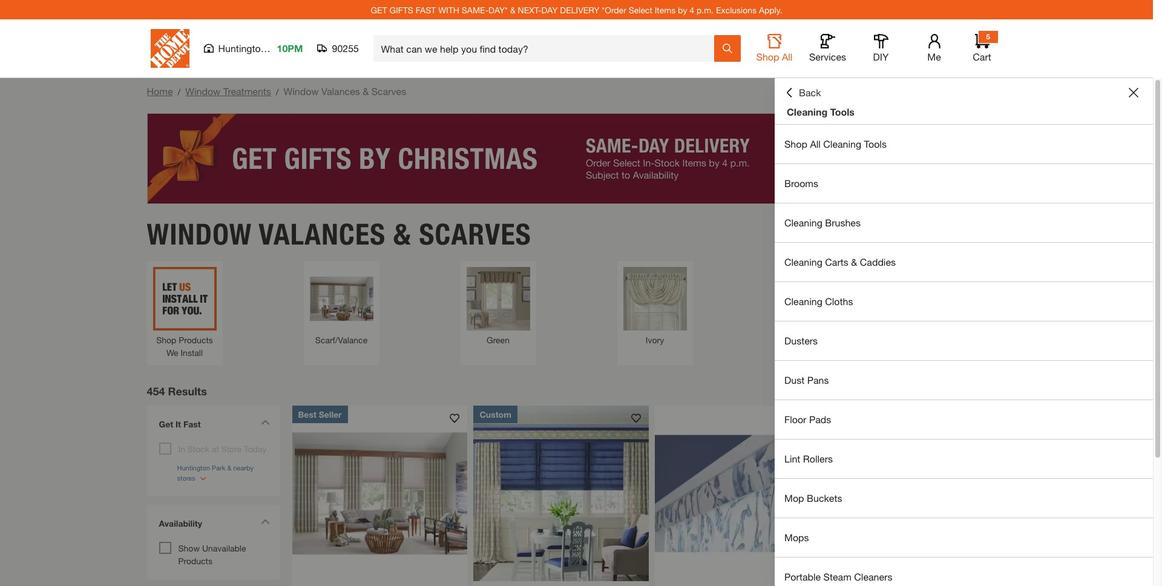 Task type: vqa. For each thing, say whether or not it's contained in the screenshot.
Seller
yes



Task type: locate. For each thing, give the bounding box(es) containing it.
in
[[178, 444, 185, 454]]

get
[[159, 419, 173, 429]]

best seller
[[298, 409, 342, 419]]

fast
[[416, 5, 436, 15]]

0 vertical spatial shop
[[757, 51, 780, 62]]

cleaning tools
[[787, 106, 855, 117]]

scarf/valance link
[[310, 267, 373, 346]]

all up 'back' 'button'
[[782, 51, 793, 62]]

sponsored banner image
[[147, 113, 1007, 204]]

0 horizontal spatial home
[[147, 85, 173, 97]]

lint rollers
[[785, 453, 833, 464]]

huntington park
[[218, 42, 289, 54]]

install
[[181, 347, 203, 358]]

0 horizontal spatial all
[[782, 51, 793, 62]]

1 vertical spatial shop
[[785, 138, 808, 150]]

cleaning inside cleaning cloths link
[[785, 296, 823, 307]]

ivory
[[646, 335, 664, 345]]

best
[[298, 409, 317, 419]]

home
[[147, 85, 173, 97], [1078, 392, 1098, 401]]

products
[[179, 335, 213, 345], [178, 556, 213, 566]]

2 vertical spatial shop
[[156, 335, 176, 345]]

all inside shop all "button"
[[782, 51, 793, 62]]

portable steam cleaners link
[[775, 558, 1154, 586]]

carts
[[826, 256, 849, 268]]

1 horizontal spatial /
[[276, 87, 279, 97]]

1 vertical spatial valances
[[259, 217, 386, 252]]

0 horizontal spatial scarves
[[372, 85, 406, 97]]

home right "a"
[[1078, 392, 1098, 401]]

in stock at store today
[[178, 444, 267, 454]]

next-
[[518, 5, 542, 15]]

0 horizontal spatial /
[[178, 87, 181, 97]]

shop for shop products we install
[[156, 335, 176, 345]]

1 horizontal spatial shop
[[757, 51, 780, 62]]

shop inside shop products we install
[[156, 335, 176, 345]]

cleaning for cleaning carts & caddies
[[785, 256, 823, 268]]

shop all cleaning tools link
[[775, 125, 1154, 164]]

stock
[[188, 444, 210, 454]]

exclusions
[[716, 5, 757, 15]]

brooms link
[[775, 164, 1154, 203]]

/ right treatments
[[276, 87, 279, 97]]

cleaning down "cleaning tools" on the right top of the page
[[824, 138, 862, 150]]

fabric cornice image
[[474, 405, 649, 581]]

/ right home link
[[178, 87, 181, 97]]

home down the home depot logo
[[147, 85, 173, 97]]

1 vertical spatial home
[[1078, 392, 1098, 401]]

& inside menu
[[852, 256, 858, 268]]

window valances & scarves
[[147, 217, 532, 252]]

all inside the shop all cleaning tools link
[[810, 138, 821, 150]]

cleaning cloths
[[785, 296, 854, 307]]

cleaning
[[787, 106, 828, 117], [824, 138, 862, 150], [785, 217, 823, 228], [785, 256, 823, 268], [785, 296, 823, 307]]

1 horizontal spatial all
[[810, 138, 821, 150]]

lint
[[785, 453, 801, 464]]

get it fast link
[[153, 411, 274, 439]]

caddies
[[860, 256, 896, 268]]

gifts
[[390, 5, 414, 15]]

0 vertical spatial all
[[782, 51, 793, 62]]

all for shop all cleaning tools
[[810, 138, 821, 150]]

drawer close image
[[1129, 88, 1139, 97]]

a
[[1072, 392, 1076, 401]]

multi-
[[786, 335, 808, 345]]

products up the install
[[179, 335, 213, 345]]

454 results
[[147, 384, 207, 398]]

window treatments link
[[185, 85, 271, 97]]

shop up brooms
[[785, 138, 808, 150]]

brushes
[[826, 217, 861, 228]]

results
[[168, 384, 207, 398]]

custom
[[480, 409, 512, 419]]

all down "cleaning tools" on the right top of the page
[[810, 138, 821, 150]]

get gifts fast with same-day* & next-day delivery *order select items by 4 p.m. exclusions apply.
[[371, 5, 783, 15]]

unavailable
[[202, 543, 246, 553]]

steam
[[824, 571, 852, 583]]

1 vertical spatial scarves
[[419, 217, 532, 252]]

shop all button
[[755, 34, 794, 63]]

shop up 'we'
[[156, 335, 176, 345]]

cleaning inside the cleaning carts & caddies link
[[785, 256, 823, 268]]

store
[[222, 444, 242, 454]]

shop for shop all
[[757, 51, 780, 62]]

buckets
[[807, 492, 843, 504]]

0 vertical spatial tools
[[831, 106, 855, 117]]

cleaning inside the shop all cleaning tools link
[[824, 138, 862, 150]]

multi-colored link
[[780, 267, 844, 346]]

cleaning down brooms
[[785, 217, 823, 228]]

floor pads link
[[775, 400, 1154, 439]]

shop inside "button"
[[757, 51, 780, 62]]

rod pocket valance image
[[937, 267, 1001, 330]]

cleaning brushes link
[[775, 203, 1154, 242]]

back
[[799, 87, 821, 98]]

1 vertical spatial products
[[178, 556, 213, 566]]

day*
[[489, 5, 508, 15]]

scarf/valance image
[[310, 267, 373, 330]]

1 horizontal spatial scarves
[[419, 217, 532, 252]]

cleaning down back
[[787, 106, 828, 117]]

chat with a home depot expert.
[[1040, 392, 1143, 401]]

0 horizontal spatial shop
[[156, 335, 176, 345]]

cleaning inside 'cleaning brushes' link
[[785, 217, 823, 228]]

1 vertical spatial tools
[[864, 138, 887, 150]]

0 vertical spatial products
[[179, 335, 213, 345]]

all
[[782, 51, 793, 62], [810, 138, 821, 150]]

0 vertical spatial scarves
[[372, 85, 406, 97]]

cleaning left carts
[[785, 256, 823, 268]]

expert.
[[1121, 392, 1143, 401]]

1 horizontal spatial tools
[[864, 138, 887, 150]]

cleaning left cloths
[[785, 296, 823, 307]]

2 horizontal spatial shop
[[785, 138, 808, 150]]

back button
[[785, 87, 821, 99]]

with
[[1057, 392, 1070, 401]]

90255 button
[[318, 42, 359, 55]]

products down show
[[178, 556, 213, 566]]

diy
[[874, 51, 889, 62]]

shop
[[757, 51, 780, 62], [785, 138, 808, 150], [156, 335, 176, 345]]

dusters
[[785, 335, 818, 346]]

ivory link
[[623, 267, 687, 346]]

valances
[[322, 85, 360, 97], [259, 217, 386, 252]]

shop down apply.
[[757, 51, 780, 62]]

feedback link image
[[1146, 205, 1163, 270]]

rollers
[[803, 453, 833, 464]]

portable
[[785, 571, 821, 583]]

&
[[510, 5, 516, 15], [363, 85, 369, 97], [394, 217, 412, 252], [852, 256, 858, 268]]

floor
[[785, 414, 807, 425]]

brooms
[[785, 177, 819, 189]]

mops
[[785, 532, 809, 543]]

in stock at store today link
[[178, 444, 267, 454]]

1 vertical spatial all
[[810, 138, 821, 150]]

huntington
[[218, 42, 266, 54]]

wood cornice image
[[292, 405, 468, 581]]

cart
[[973, 51, 992, 62]]

mop buckets
[[785, 492, 843, 504]]

menu
[[775, 125, 1154, 586]]

the home depot logo image
[[150, 29, 189, 68]]



Task type: describe. For each thing, give the bounding box(es) containing it.
all for shop all
[[782, 51, 793, 62]]

at
[[212, 444, 219, 454]]

5
[[987, 32, 991, 41]]

lint rollers link
[[775, 440, 1154, 478]]

show unavailable products
[[178, 543, 246, 566]]

shop all cleaning tools
[[785, 138, 887, 150]]

pans
[[808, 374, 829, 386]]

today
[[244, 444, 267, 454]]

1 / from the left
[[178, 87, 181, 97]]

green
[[487, 335, 510, 345]]

products inside shop products we install
[[179, 335, 213, 345]]

fast
[[183, 419, 201, 429]]

shop for shop all cleaning tools
[[785, 138, 808, 150]]

show
[[178, 543, 200, 553]]

multi colored image
[[780, 267, 844, 330]]

tools inside menu
[[864, 138, 887, 150]]

cloths
[[826, 296, 854, 307]]

products inside show unavailable products
[[178, 556, 213, 566]]

multi-colored
[[786, 335, 838, 345]]

home / window treatments / window valances & scarves
[[147, 85, 406, 97]]

ivory image
[[623, 267, 687, 330]]

contour valance only image
[[656, 405, 831, 581]]

items
[[655, 5, 676, 15]]

availability
[[159, 518, 202, 528]]

0 vertical spatial valances
[[322, 85, 360, 97]]

cleaning carts & caddies link
[[775, 243, 1154, 282]]

delivery
[[560, 5, 600, 15]]

cleaning for cleaning brushes
[[785, 217, 823, 228]]

menu containing shop all cleaning tools
[[775, 125, 1154, 586]]

green image
[[467, 267, 530, 330]]

pads
[[810, 414, 832, 425]]

0 horizontal spatial tools
[[831, 106, 855, 117]]

seller
[[319, 409, 342, 419]]

canova blackout polyester curtain valance image
[[837, 405, 1013, 581]]

me button
[[915, 34, 954, 63]]

diy button
[[862, 34, 901, 63]]

services
[[810, 51, 847, 62]]

chat
[[1040, 392, 1055, 401]]

*order
[[602, 5, 627, 15]]

with
[[439, 5, 460, 15]]

0 vertical spatial home
[[147, 85, 173, 97]]

get it fast
[[159, 419, 201, 429]]

mop buckets link
[[775, 479, 1154, 518]]

What can we help you find today? search field
[[381, 36, 714, 61]]

454
[[147, 384, 165, 398]]

availability link
[[153, 511, 274, 539]]

dust pans
[[785, 374, 829, 386]]

by
[[678, 5, 688, 15]]

we
[[166, 347, 178, 358]]

depot
[[1100, 392, 1119, 401]]

park
[[269, 42, 289, 54]]

colored
[[808, 335, 838, 345]]

show unavailable products link
[[178, 543, 246, 566]]

green link
[[467, 267, 530, 346]]

cleaning brushes
[[785, 217, 861, 228]]

cleaning for cleaning cloths
[[785, 296, 823, 307]]

cart 5
[[973, 32, 992, 62]]

90255
[[332, 42, 359, 54]]

it
[[176, 419, 181, 429]]

me
[[928, 51, 942, 62]]

10pm
[[277, 42, 303, 54]]

portable steam cleaners
[[785, 571, 893, 583]]

shop products we install image
[[153, 267, 216, 330]]

2 / from the left
[[276, 87, 279, 97]]

treatments
[[223, 85, 271, 97]]

select
[[629, 5, 653, 15]]

shop all
[[757, 51, 793, 62]]

p.m.
[[697, 5, 714, 15]]

shop products we install link
[[153, 267, 216, 359]]

home link
[[147, 85, 173, 97]]

cleaning carts & caddies
[[785, 256, 896, 268]]

mop
[[785, 492, 805, 504]]

1 horizontal spatial home
[[1078, 392, 1098, 401]]

floor pads
[[785, 414, 832, 425]]

dust
[[785, 374, 805, 386]]

cleaning for cleaning tools
[[787, 106, 828, 117]]

4
[[690, 5, 695, 15]]

dusters link
[[775, 322, 1154, 360]]

mops link
[[775, 518, 1154, 557]]

cleaning cloths link
[[775, 282, 1154, 321]]

cleaners
[[855, 571, 893, 583]]

same-
[[462, 5, 489, 15]]



